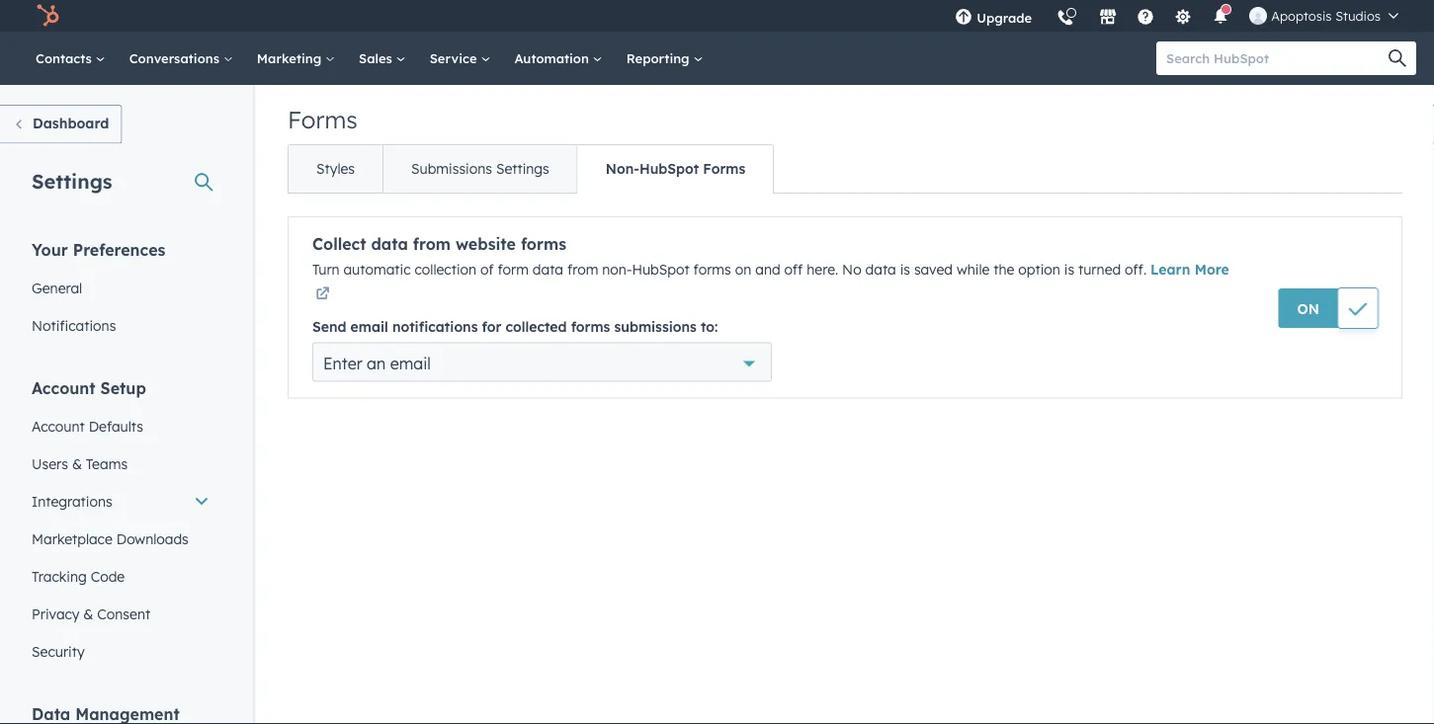 Task type: describe. For each thing, give the bounding box(es) containing it.
conversations link
[[117, 32, 245, 85]]

hubspot image
[[36, 4, 59, 28]]

sales
[[359, 50, 396, 66]]

integrations
[[32, 493, 112, 510]]

notifications
[[392, 318, 478, 335]]

marketplace downloads link
[[20, 520, 221, 558]]

menu containing apoptosis studios
[[943, 0, 1410, 39]]

settings image
[[1174, 9, 1192, 27]]

form
[[498, 261, 529, 278]]

defaults
[[89, 418, 143, 435]]

teams
[[86, 455, 128, 472]]

users & teams
[[32, 455, 128, 472]]

apoptosis studios
[[1271, 7, 1381, 24]]

0 horizontal spatial forms
[[521, 234, 566, 254]]

account setup
[[32, 378, 146, 398]]

privacy & consent link
[[20, 595, 221, 633]]

users
[[32, 455, 68, 472]]

contacts
[[36, 50, 96, 66]]

dashboard
[[33, 115, 109, 132]]

collect data from website forms
[[312, 234, 566, 254]]

option
[[1018, 261, 1060, 278]]

notifications image
[[1212, 9, 1230, 27]]

1 vertical spatial email
[[390, 353, 431, 373]]

dashboard link
[[0, 105, 122, 144]]

collection
[[415, 261, 476, 278]]

0 horizontal spatial data
[[371, 234, 408, 254]]

tracking code link
[[20, 558, 221, 595]]

data management
[[32, 704, 180, 724]]

general link
[[20, 269, 221, 307]]

enter an email
[[323, 353, 431, 373]]

tara schultz image
[[1250, 7, 1267, 25]]

upgrade image
[[955, 9, 973, 27]]

service link
[[418, 32, 502, 85]]

security
[[32, 643, 85, 660]]

automation
[[514, 50, 593, 66]]

send
[[312, 318, 346, 335]]

turn
[[312, 261, 340, 278]]

1 vertical spatial hubspot
[[632, 261, 690, 278]]

your
[[32, 240, 68, 259]]

search button
[[1379, 42, 1416, 75]]

marketing
[[257, 50, 325, 66]]

& for privacy
[[83, 605, 93, 623]]

service
[[430, 50, 481, 66]]

tracking code
[[32, 568, 125, 585]]

non-
[[606, 160, 639, 177]]

2 horizontal spatial data
[[865, 261, 896, 278]]

1 horizontal spatial from
[[567, 261, 598, 278]]

here.
[[807, 261, 838, 278]]

conversations
[[129, 50, 223, 66]]

of
[[480, 261, 494, 278]]

learn more
[[1150, 261, 1229, 278]]

data
[[32, 704, 70, 724]]

setup
[[100, 378, 146, 398]]

and
[[755, 261, 780, 278]]

no
[[842, 261, 861, 278]]

automatic
[[344, 261, 411, 278]]

Search HubSpot search field
[[1156, 42, 1399, 75]]

more
[[1195, 261, 1229, 278]]

0 vertical spatial from
[[413, 234, 451, 254]]

learn
[[1150, 261, 1190, 278]]

management
[[75, 704, 180, 724]]

on
[[735, 261, 751, 278]]

submissions
[[614, 318, 697, 335]]

hubspot link
[[24, 4, 74, 28]]

your preferences element
[[20, 239, 221, 344]]

your preferences
[[32, 240, 165, 259]]

0 horizontal spatial email
[[350, 318, 388, 335]]

non-
[[602, 261, 632, 278]]

preferences
[[73, 240, 165, 259]]

submissions settings link
[[382, 145, 577, 193]]

link opens in a new window image
[[316, 283, 330, 307]]

tracking
[[32, 568, 87, 585]]

collected
[[506, 318, 567, 335]]



Task type: locate. For each thing, give the bounding box(es) containing it.
non-hubspot forms link
[[577, 145, 773, 193]]

learn more link
[[312, 261, 1229, 307]]

search image
[[1389, 49, 1406, 67]]

1 horizontal spatial settings
[[496, 160, 549, 177]]

account setup element
[[20, 377, 221, 671]]

0 vertical spatial hubspot
[[639, 160, 699, 177]]

sales link
[[347, 32, 418, 85]]

apoptosis
[[1271, 7, 1332, 24]]

1 horizontal spatial forms
[[571, 318, 610, 335]]

upgrade
[[977, 9, 1032, 26]]

while
[[957, 261, 990, 278]]

1 vertical spatial forms
[[703, 160, 745, 177]]

saved
[[914, 261, 953, 278]]

email
[[350, 318, 388, 335], [390, 353, 431, 373]]

1 horizontal spatial is
[[1064, 261, 1074, 278]]

0 vertical spatial &
[[72, 455, 82, 472]]

marketplaces image
[[1099, 9, 1117, 27]]

0 vertical spatial forms
[[521, 234, 566, 254]]

1 vertical spatial from
[[567, 261, 598, 278]]

send email notifications for collected forms submissions to:
[[312, 318, 718, 335]]

1 horizontal spatial data
[[533, 261, 563, 278]]

hubspot
[[639, 160, 699, 177], [632, 261, 690, 278]]

privacy & consent
[[32, 605, 150, 623]]

account for account setup
[[32, 378, 96, 398]]

forms
[[521, 234, 566, 254], [693, 261, 731, 278], [571, 318, 610, 335]]

navigation
[[288, 144, 774, 194]]

0 horizontal spatial settings
[[32, 169, 112, 193]]

off.
[[1125, 261, 1147, 278]]

downloads
[[116, 530, 189, 548]]

account defaults
[[32, 418, 143, 435]]

privacy
[[32, 605, 79, 623]]

account up users
[[32, 418, 85, 435]]

account inside account defaults link
[[32, 418, 85, 435]]

notifications link
[[20, 307, 221, 344]]

non-hubspot forms
[[606, 160, 745, 177]]

turn automatic collection of form data from non-hubspot forms on and off here. no data is saved while the option is turned off.
[[312, 261, 1150, 278]]

0 vertical spatial email
[[350, 318, 388, 335]]

settings link
[[1163, 0, 1204, 32]]

is right option
[[1064, 261, 1074, 278]]

from up collection
[[413, 234, 451, 254]]

&
[[72, 455, 82, 472], [83, 605, 93, 623]]

2 is from the left
[[1064, 261, 1074, 278]]

0 horizontal spatial forms
[[288, 105, 358, 134]]

& right users
[[72, 455, 82, 472]]

reporting link
[[614, 32, 715, 85]]

data up automatic
[[371, 234, 408, 254]]

& for users
[[72, 455, 82, 472]]

from
[[413, 234, 451, 254], [567, 261, 598, 278]]

email up an
[[350, 318, 388, 335]]

1 vertical spatial forms
[[693, 261, 731, 278]]

is
[[900, 261, 910, 278], [1064, 261, 1074, 278]]

calling icon image
[[1057, 10, 1075, 28]]

styles link
[[289, 145, 382, 193]]

collect
[[312, 234, 366, 254]]

users & teams link
[[20, 445, 221, 483]]

notifications button
[[1204, 0, 1238, 32]]

account defaults link
[[20, 408, 221, 445]]

help image
[[1137, 9, 1155, 27]]

link opens in a new window image
[[316, 288, 330, 302]]

to:
[[701, 318, 718, 335]]

for
[[482, 318, 502, 335]]

& right privacy
[[83, 605, 93, 623]]

1 account from the top
[[32, 378, 96, 398]]

an
[[367, 353, 386, 373]]

from left non-
[[567, 261, 598, 278]]

reporting
[[626, 50, 693, 66]]

studios
[[1335, 7, 1381, 24]]

forms right collected
[[571, 318, 610, 335]]

account for account defaults
[[32, 418, 85, 435]]

the
[[994, 261, 1014, 278]]

1 is from the left
[[900, 261, 910, 278]]

submissions
[[411, 160, 492, 177]]

integrations button
[[20, 483, 221, 520]]

settings right the submissions
[[496, 160, 549, 177]]

data
[[371, 234, 408, 254], [533, 261, 563, 278], [865, 261, 896, 278]]

settings
[[496, 160, 549, 177], [32, 169, 112, 193]]

0 horizontal spatial is
[[900, 261, 910, 278]]

general
[[32, 279, 82, 297]]

off
[[784, 261, 803, 278]]

data right no
[[865, 261, 896, 278]]

automation link
[[502, 32, 614, 85]]

2 vertical spatial forms
[[571, 318, 610, 335]]

0 vertical spatial forms
[[288, 105, 358, 134]]

notifications
[[32, 317, 116, 334]]

data right form
[[533, 261, 563, 278]]

marketplaces button
[[1087, 0, 1129, 32]]

2 account from the top
[[32, 418, 85, 435]]

marketplace downloads
[[32, 530, 189, 548]]

help button
[[1129, 0, 1163, 32]]

code
[[91, 568, 125, 585]]

1 vertical spatial &
[[83, 605, 93, 623]]

0 horizontal spatial from
[[413, 234, 451, 254]]

2 horizontal spatial forms
[[693, 261, 731, 278]]

marketing link
[[245, 32, 347, 85]]

forms up form
[[521, 234, 566, 254]]

1 vertical spatial account
[[32, 418, 85, 435]]

styles
[[316, 160, 355, 177]]

0 horizontal spatial &
[[72, 455, 82, 472]]

enter
[[323, 353, 362, 373]]

navigation containing styles
[[288, 144, 774, 194]]

contacts link
[[24, 32, 117, 85]]

consent
[[97, 605, 150, 623]]

forms left on
[[693, 261, 731, 278]]

1 horizontal spatial &
[[83, 605, 93, 623]]

settings down dashboard
[[32, 169, 112, 193]]

account up account defaults
[[32, 378, 96, 398]]

1 horizontal spatial email
[[390, 353, 431, 373]]

apoptosis studios button
[[1238, 0, 1410, 32]]

calling icon button
[[1049, 2, 1082, 31]]

menu
[[943, 0, 1410, 39]]

1 horizontal spatial forms
[[703, 160, 745, 177]]

account
[[32, 378, 96, 398], [32, 418, 85, 435]]

submissions settings
[[411, 160, 549, 177]]

email right an
[[390, 353, 431, 373]]

0 vertical spatial account
[[32, 378, 96, 398]]

is left saved
[[900, 261, 910, 278]]

on
[[1297, 300, 1320, 317]]

marketplace
[[32, 530, 113, 548]]



Task type: vqa. For each thing, say whether or not it's contained in the screenshot.
need
no



